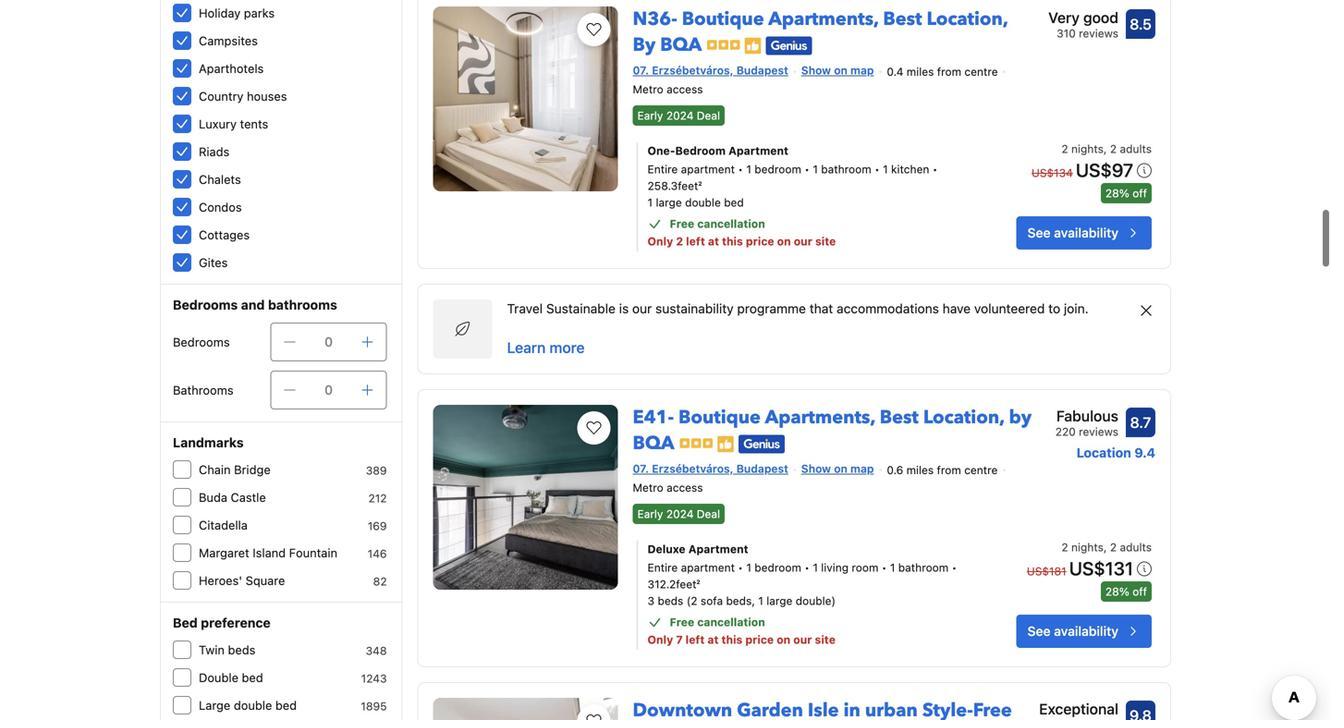 Task type: vqa. For each thing, say whether or not it's contained in the screenshot.
Chain
yes



Task type: locate. For each thing, give the bounding box(es) containing it.
1 right room
[[890, 561, 895, 574]]

2 show on map from the top
[[801, 462, 874, 475]]

bathroom down one-bedroom apartment link
[[821, 163, 871, 176]]

metro down 'by'
[[633, 83, 663, 96]]

access for e41-
[[667, 481, 703, 494]]

centre inside 0.4 miles from centre metro access
[[964, 65, 998, 78]]

see
[[1028, 225, 1051, 240], [1028, 624, 1051, 639]]

from right "0.6" at the bottom
[[937, 463, 961, 476]]

0 vertical spatial map
[[850, 64, 874, 77]]

fountain
[[289, 546, 337, 560]]

1 07. from the top
[[633, 64, 649, 77]]

our down the double)
[[793, 633, 812, 646]]

apartment down bedroom
[[681, 163, 735, 176]]

1 only from the top
[[648, 235, 673, 248]]

1 vertical spatial centre
[[964, 463, 998, 476]]

fabulous
[[1056, 407, 1118, 425]]

apartments, inside n36- boutique apartments, best location, by bqa
[[768, 6, 879, 32]]

bed right large
[[275, 698, 297, 712]]

bridge
[[234, 463, 271, 477]]

apartment inside entire apartment • 1 bedroom • 1 living room • 1 bathroom • 312.2feet² 3 beds (2 sofa beds, 1 large double)
[[681, 561, 735, 574]]

1 horizontal spatial beds
[[658, 594, 683, 607]]

2 nights , 2 adults
[[1062, 142, 1152, 155], [1062, 541, 1152, 554]]

have
[[943, 301, 971, 316]]

2 access from the top
[[667, 481, 703, 494]]

cancellation up only 7 left at this price on our site
[[697, 616, 765, 629]]

on down entire apartment • 1 bedroom • 1 living room • 1 bathroom • 312.2feet² 3 beds (2 sofa beds, 1 large double)
[[777, 633, 790, 646]]

bedroom down deluxe apartment link
[[755, 561, 801, 574]]

2 free from the top
[[670, 616, 694, 629]]

chain
[[199, 463, 231, 477]]

miles right 0.4
[[907, 65, 934, 78]]

, up the us$131
[[1104, 541, 1107, 554]]

1 vertical spatial only
[[648, 633, 673, 646]]

2 vertical spatial our
[[793, 633, 812, 646]]

2 availability from the top
[[1054, 624, 1118, 639]]

0 vertical spatial erzsébetváros,
[[652, 64, 734, 77]]

location, for n36- boutique apartments, best location, by bqa
[[927, 6, 1008, 32]]

0 vertical spatial deal
[[697, 109, 720, 122]]

1 vertical spatial nights
[[1071, 541, 1104, 554]]

bedroom for n36-
[[755, 163, 801, 176]]

show
[[801, 64, 831, 77], [801, 462, 831, 475]]

07. erzsébetváros, budapest down e41-
[[633, 462, 788, 475]]

metro for e41- boutique apartments, best location, by bqa
[[633, 481, 663, 494]]

access inside the "0.6 miles from centre metro access"
[[667, 481, 703, 494]]

bedrooms for bedrooms
[[173, 335, 230, 349]]

from inside the "0.6 miles from centre metro access"
[[937, 463, 961, 476]]

0 vertical spatial metro
[[633, 83, 663, 96]]

2 cancellation from the top
[[697, 616, 765, 629]]

see availability down us$181
[[1028, 624, 1118, 639]]

bed up the only 2 left at this price on our site
[[724, 196, 744, 209]]

from
[[937, 65, 961, 78], [937, 463, 961, 476]]

bqa down e41-
[[633, 431, 674, 456]]

see down us$181
[[1028, 624, 1051, 639]]

07. erzsébetváros, budapest down 'by'
[[633, 64, 788, 77]]

1 vertical spatial adults
[[1120, 541, 1152, 554]]

1 nights from the top
[[1071, 142, 1104, 155]]

double
[[199, 671, 238, 684]]

bedrooms down gites
[[173, 297, 238, 312]]

0 horizontal spatial double
[[234, 698, 272, 712]]

bedroom inside the entire apartment • 1 bedroom • 1 bathroom • 1 kitchen • 258.3feet² 1 large double bed
[[755, 163, 801, 176]]

0 horizontal spatial this property is part of our preferred partner programme. it is committed to providing commendable service and good value. it will pay us a higher commission if you make a booking. image
[[716, 435, 735, 454]]

adults up the us$97
[[1120, 142, 1152, 155]]

28% for e41- boutique apartments, best location, by bqa
[[1105, 585, 1129, 598]]

2
[[1062, 142, 1068, 155], [1110, 142, 1117, 155], [676, 235, 683, 248], [1062, 541, 1068, 554], [1110, 541, 1117, 554]]

2 , from the top
[[1104, 541, 1107, 554]]

7
[[676, 633, 683, 646]]

0 vertical spatial bedrooms
[[173, 297, 238, 312]]

1 vertical spatial bedrooms
[[173, 335, 230, 349]]

boutique inside n36- boutique apartments, best location, by bqa
[[682, 6, 764, 32]]

metro inside 0.4 miles from centre metro access
[[633, 83, 663, 96]]

1 vertical spatial 28%
[[1105, 585, 1129, 598]]

1 vertical spatial availability
[[1054, 624, 1118, 639]]

show down e41- boutique apartments, best location, by bqa
[[801, 462, 831, 475]]

budapest down e41- boutique apartments, best location, by bqa
[[736, 462, 788, 475]]

1 vertical spatial 07.
[[633, 462, 649, 475]]

one-
[[648, 144, 675, 157]]

3
[[648, 594, 655, 607]]

2 bedrooms from the top
[[173, 335, 230, 349]]

bqa
[[660, 32, 702, 58], [633, 431, 674, 456]]

free down 258.3feet²
[[670, 217, 694, 230]]

1 left kitchen
[[883, 163, 888, 176]]

bedrooms and bathrooms
[[173, 297, 337, 312]]

2 28% from the top
[[1105, 585, 1129, 598]]

1 vertical spatial reviews
[[1079, 425, 1118, 438]]

budapest down n36- boutique apartments, best location, by bqa
[[736, 64, 788, 77]]

boutique inside e41- boutique apartments, best location, by bqa
[[679, 405, 761, 430]]

1 see availability from the top
[[1028, 225, 1118, 240]]

2 early 2024 deal from the top
[[637, 507, 720, 520]]

adults up the us$131
[[1120, 541, 1152, 554]]

2024
[[666, 109, 694, 122], [666, 507, 694, 520]]

apartment up the entire apartment • 1 bedroom • 1 bathroom • 1 kitchen • 258.3feet² 1 large double bed
[[728, 144, 788, 157]]

site down the double)
[[815, 633, 836, 646]]

1 vertical spatial boutique
[[679, 405, 761, 430]]

metro inside the "0.6 miles from centre metro access"
[[633, 481, 663, 494]]

1 vertical spatial ,
[[1104, 541, 1107, 554]]

1 vertical spatial apartment
[[681, 561, 735, 574]]

early 2024 deal up deluxe
[[637, 507, 720, 520]]

centre right 0.4
[[964, 65, 998, 78]]

price down "beds,"
[[745, 633, 774, 646]]

1 miles from the top
[[907, 65, 934, 78]]

map for n36- boutique apartments, best location, by bqa
[[850, 64, 874, 77]]

left down 258.3feet²
[[686, 235, 705, 248]]

tents
[[240, 117, 268, 131]]

beds down 312.2feet²
[[658, 594, 683, 607]]

1 centre from the top
[[964, 65, 998, 78]]

bqa inside e41- boutique apartments, best location, by bqa
[[633, 431, 674, 456]]

genius discounts available at this property. image
[[766, 37, 812, 55], [766, 37, 812, 55], [739, 435, 785, 454], [739, 435, 785, 454]]

deal for n36-
[[697, 109, 720, 122]]

apartment down deluxe apartment
[[681, 561, 735, 574]]

1 vertical spatial free cancellation
[[670, 616, 765, 629]]

apartment inside the entire apartment • 1 bedroom • 1 bathroom • 1 kitchen • 258.3feet² 1 large double bed
[[681, 163, 735, 176]]

0
[[325, 334, 333, 349], [325, 382, 333, 397]]

learn
[[507, 339, 546, 356]]

entire inside the entire apartment • 1 bedroom • 1 bathroom • 1 kitchen • 258.3feet² 1 large double bed
[[648, 163, 678, 176]]

1 apartment from the top
[[681, 163, 735, 176]]

reviews inside fabulous 220 reviews
[[1079, 425, 1118, 438]]

0 vertical spatial large
[[656, 196, 682, 209]]

access
[[667, 83, 703, 96], [667, 481, 703, 494]]

2 adults from the top
[[1120, 541, 1152, 554]]

1 vertical spatial metro
[[633, 481, 663, 494]]

double)
[[796, 594, 836, 607]]

•
[[738, 163, 743, 176], [804, 163, 810, 176], [874, 163, 880, 176], [932, 163, 938, 176], [738, 561, 743, 574], [804, 561, 810, 574], [882, 561, 887, 574], [952, 561, 957, 574]]

2 up us$181
[[1062, 541, 1068, 554]]

1 vertical spatial bathroom
[[898, 561, 949, 574]]

at up sustainability
[[708, 235, 719, 248]]

entire
[[648, 163, 678, 176], [648, 561, 678, 574]]

2 budapest from the top
[[736, 462, 788, 475]]

availability
[[1054, 225, 1118, 240], [1054, 624, 1118, 639]]

0 vertical spatial see availability
[[1028, 225, 1118, 240]]

location,
[[927, 6, 1008, 32], [923, 405, 1004, 430]]

miles
[[907, 65, 934, 78], [906, 463, 934, 476]]

metro up deluxe
[[633, 481, 663, 494]]

2 2 nights , 2 adults from the top
[[1062, 541, 1152, 554]]

e41-
[[633, 405, 674, 430]]

bed preference
[[173, 615, 271, 630]]

0 horizontal spatial this property is part of our preferred partner programme. it is committed to providing commendable service and good value. it will pay us a higher commission if you make a booking. image
[[716, 435, 735, 454]]

bedrooms up bathrooms
[[173, 335, 230, 349]]

see availability link for n36- boutique apartments, best location, by bqa
[[1016, 216, 1152, 250]]

2 up us$134
[[1062, 142, 1068, 155]]

2 2024 from the top
[[666, 507, 694, 520]]

erzsébetváros,
[[652, 64, 734, 77], [652, 462, 734, 475]]

0 vertical spatial off
[[1133, 187, 1147, 200]]

2 deal from the top
[[697, 507, 720, 520]]

bedrooms for bedrooms and bathrooms
[[173, 297, 238, 312]]

0 vertical spatial this
[[722, 235, 743, 248]]

1 at from the top
[[708, 235, 719, 248]]

1 vertical spatial 0
[[325, 382, 333, 397]]

location, for e41- boutique apartments, best location, by bqa
[[923, 405, 1004, 430]]

1 vertical spatial early 2024 deal
[[637, 507, 720, 520]]

2 entire from the top
[[648, 561, 678, 574]]

free
[[670, 217, 694, 230], [670, 616, 694, 629]]

2 early from the top
[[637, 507, 663, 520]]

(2
[[687, 594, 697, 607]]

fabulous 220 reviews
[[1055, 407, 1118, 438]]

2 see availability link from the top
[[1016, 615, 1152, 648]]

bedroom for e41-
[[755, 561, 801, 574]]

on
[[834, 64, 847, 77], [777, 235, 791, 248], [834, 462, 847, 475], [777, 633, 790, 646]]

1 vertical spatial left
[[686, 633, 705, 646]]

reviews inside very good 310 reviews
[[1079, 27, 1118, 40]]

2 centre from the top
[[964, 463, 998, 476]]

show on map for n36-
[[801, 64, 874, 77]]

0 vertical spatial 28% off
[[1105, 187, 1147, 200]]

bed
[[724, 196, 744, 209], [242, 671, 263, 684], [275, 698, 297, 712]]

1 availability from the top
[[1054, 225, 1118, 240]]

at
[[708, 235, 719, 248], [708, 633, 719, 646]]

1 free cancellation from the top
[[670, 217, 765, 230]]

entire down deluxe
[[648, 561, 678, 574]]

2 price from the top
[[745, 633, 774, 646]]

2 metro from the top
[[633, 481, 663, 494]]

2 07. erzsébetváros, budapest from the top
[[633, 462, 788, 475]]

0 vertical spatial at
[[708, 235, 719, 248]]

early for e41- boutique apartments, best location, by bqa
[[637, 507, 663, 520]]

28% off down the us$97
[[1105, 187, 1147, 200]]

2 from from the top
[[937, 463, 961, 476]]

cancellation for n36- boutique apartments, best location, by bqa
[[697, 217, 765, 230]]

availability down the us$131
[[1054, 624, 1118, 639]]

2 reviews from the top
[[1079, 425, 1118, 438]]

07. down 'by'
[[633, 64, 649, 77]]

0 vertical spatial from
[[937, 65, 961, 78]]

bathroom right room
[[898, 561, 949, 574]]

our down the entire apartment • 1 bedroom • 1 bathroom • 1 kitchen • 258.3feet² 1 large double bed
[[794, 235, 812, 248]]

early 2024 deal for n36- boutique apartments, best location, by bqa
[[637, 109, 720, 122]]

0 vertical spatial nights
[[1071, 142, 1104, 155]]

1 see availability link from the top
[[1016, 216, 1152, 250]]

2 free cancellation from the top
[[670, 616, 765, 629]]

0 horizontal spatial bed
[[242, 671, 263, 684]]

1 vertical spatial show
[[801, 462, 831, 475]]

07. erzsébetváros, budapest for e41-
[[633, 462, 788, 475]]

gites
[[199, 256, 228, 269]]

holiday parks
[[199, 6, 275, 20]]

1 vertical spatial see availability link
[[1016, 615, 1152, 648]]

bed inside the entire apartment • 1 bedroom • 1 bathroom • 1 kitchen • 258.3feet² 1 large double bed
[[724, 196, 744, 209]]

apartments, up 0.4 miles from centre metro access
[[768, 6, 879, 32]]

0 vertical spatial early 2024 deal
[[637, 109, 720, 122]]

travel
[[507, 301, 543, 316]]

0 vertical spatial show on map
[[801, 64, 874, 77]]

0 vertical spatial double
[[685, 196, 721, 209]]

off down the us$97
[[1133, 187, 1147, 200]]

map for e41- boutique apartments, best location, by bqa
[[850, 462, 874, 475]]

0 vertical spatial availability
[[1054, 225, 1118, 240]]

boutique for e41-
[[679, 405, 761, 430]]

bedroom inside entire apartment • 1 bedroom • 1 living room • 1 bathroom • 312.2feet² 3 beds (2 sofa beds, 1 large double)
[[755, 561, 801, 574]]

2 erzsébetváros, from the top
[[652, 462, 734, 475]]

early up one-
[[637, 109, 663, 122]]

0 vertical spatial show
[[801, 64, 831, 77]]

1 budapest from the top
[[736, 64, 788, 77]]

2 at from the top
[[708, 633, 719, 646]]

nights
[[1071, 142, 1104, 155], [1071, 541, 1104, 554]]

1 vertical spatial best
[[880, 405, 919, 430]]

2 28% off from the top
[[1105, 585, 1147, 598]]

2 see from the top
[[1028, 624, 1051, 639]]

preference
[[201, 615, 271, 630]]

site for e41-
[[815, 633, 836, 646]]

1 28% off from the top
[[1105, 187, 1147, 200]]

07. down e41-
[[633, 462, 649, 475]]

show down n36- boutique apartments, best location, by bqa
[[801, 64, 831, 77]]

left for e41- boutique apartments, best location, by bqa
[[686, 633, 705, 646]]

2024 up deluxe
[[666, 507, 694, 520]]

0 vertical spatial bedroom
[[755, 163, 801, 176]]

erzsébetváros, down 'by'
[[652, 64, 734, 77]]

1 vertical spatial location,
[[923, 405, 1004, 430]]

miles for n36- boutique apartments, best location, by bqa
[[907, 65, 934, 78]]

0 horizontal spatial bathroom
[[821, 163, 871, 176]]

0 vertical spatial see availability link
[[1016, 216, 1152, 250]]

one-bedroom apartment link
[[648, 142, 960, 159]]

centre inside the "0.6 miles from centre metro access"
[[964, 463, 998, 476]]

0 vertical spatial 2024
[[666, 109, 694, 122]]

show on map down n36- boutique apartments, best location, by bqa
[[801, 64, 874, 77]]

availability down the us$97
[[1054, 225, 1118, 240]]

see availability
[[1028, 225, 1118, 240], [1028, 624, 1118, 639]]

fabulous element
[[1055, 405, 1118, 427]]

1243
[[361, 672, 387, 685]]

2 nights from the top
[[1071, 541, 1104, 554]]

1 from from the top
[[937, 65, 961, 78]]

location, inside n36- boutique apartments, best location, by bqa
[[927, 6, 1008, 32]]

0 vertical spatial boutique
[[682, 6, 764, 32]]

28% down the us$131
[[1105, 585, 1129, 598]]

only
[[648, 235, 673, 248], [648, 633, 673, 646]]

this property is part of our preferred partner programme. it is committed to providing commendable service and good value. it will pay us a higher commission if you make a booking. image
[[744, 37, 762, 55], [716, 435, 735, 454]]

8.7
[[1130, 414, 1151, 431]]

luxury
[[199, 117, 237, 131]]

best up 0.4
[[883, 6, 922, 32]]

centre
[[964, 65, 998, 78], [964, 463, 998, 476]]

deal for e41-
[[697, 507, 720, 520]]

1 vertical spatial 28% off
[[1105, 585, 1147, 598]]

apartments, up the "0.6 miles from centre metro access"
[[765, 405, 875, 430]]

this
[[722, 235, 743, 248], [722, 633, 743, 646]]

1 map from the top
[[850, 64, 874, 77]]

from right 0.4
[[937, 65, 961, 78]]

boutique right e41-
[[679, 405, 761, 430]]

0 vertical spatial ,
[[1104, 142, 1107, 155]]

1 0 from the top
[[325, 334, 333, 349]]

miles inside the "0.6 miles from centre metro access"
[[906, 463, 934, 476]]

free for n36- boutique apartments, best location, by bqa
[[670, 217, 694, 230]]

only left 7
[[648, 633, 673, 646]]

1 vertical spatial see availability
[[1028, 624, 1118, 639]]

entire apartment • 1 bedroom • 1 bathroom • 1 kitchen • 258.3feet² 1 large double bed
[[648, 163, 938, 209]]

miles inside 0.4 miles from centre metro access
[[907, 65, 934, 78]]

large left the double)
[[766, 594, 793, 607]]

1 access from the top
[[667, 83, 703, 96]]

deal up deluxe apartment
[[697, 507, 720, 520]]

2 bedroom from the top
[[755, 561, 801, 574]]

bedroom down one-bedroom apartment link
[[755, 163, 801, 176]]

1 vertical spatial map
[[850, 462, 874, 475]]

1 vertical spatial our
[[632, 301, 652, 316]]

2 nights , 2 adults up the us$131
[[1062, 541, 1152, 554]]

0.6
[[887, 463, 903, 476]]

0 vertical spatial bed
[[724, 196, 744, 209]]

only for e41- boutique apartments, best location, by bqa
[[648, 633, 673, 646]]

,
[[1104, 142, 1107, 155], [1104, 541, 1107, 554]]

left right 7
[[686, 633, 705, 646]]

1 price from the top
[[746, 235, 774, 248]]

large
[[656, 196, 682, 209], [766, 594, 793, 607]]

1 2024 from the top
[[666, 109, 694, 122]]

8.5
[[1130, 15, 1152, 33]]

access inside 0.4 miles from centre metro access
[[667, 83, 703, 96]]

1 vertical spatial 07. erzsébetváros, budapest
[[633, 462, 788, 475]]

only for n36- boutique apartments, best location, by bqa
[[648, 235, 673, 248]]

free cancellation up the only 2 left at this price on our site
[[670, 217, 765, 230]]

2 vertical spatial bed
[[275, 698, 297, 712]]

0 vertical spatial left
[[686, 235, 705, 248]]

0 vertical spatial site
[[815, 235, 836, 248]]

1 vertical spatial erzsébetváros,
[[652, 462, 734, 475]]

1 free from the top
[[670, 217, 694, 230]]

0 vertical spatial only
[[648, 235, 673, 248]]

1 vertical spatial deal
[[697, 507, 720, 520]]

from inside 0.4 miles from centre metro access
[[937, 65, 961, 78]]

chalets
[[199, 172, 241, 186]]

by
[[1009, 405, 1032, 430]]

, up the us$97
[[1104, 142, 1107, 155]]

reviews down good
[[1079, 27, 1118, 40]]

margaret island fountain
[[199, 546, 337, 560]]

0.4 miles from centre metro access
[[633, 65, 998, 96]]

1 metro from the top
[[633, 83, 663, 96]]

access up deluxe apartment
[[667, 481, 703, 494]]

0 vertical spatial free
[[670, 217, 694, 230]]

best inside e41- boutique apartments, best location, by bqa
[[880, 405, 919, 430]]

2 see availability from the top
[[1028, 624, 1118, 639]]

show for n36-
[[801, 64, 831, 77]]

1 07. erzsébetváros, budapest from the top
[[633, 64, 788, 77]]

luxury tents
[[199, 117, 268, 131]]

early 2024 deal up one-
[[637, 109, 720, 122]]

scored 8.7 element
[[1126, 408, 1155, 437]]

1 off from the top
[[1133, 187, 1147, 200]]

28% down the us$97
[[1105, 187, 1129, 200]]

erzsébetváros, down e41-
[[652, 462, 734, 475]]

0 vertical spatial bathroom
[[821, 163, 871, 176]]

2 miles from the top
[[906, 463, 934, 476]]

best up "0.6" at the bottom
[[880, 405, 919, 430]]

apartments, inside e41- boutique apartments, best location, by bqa
[[765, 405, 875, 430]]

1 horizontal spatial large
[[766, 594, 793, 607]]

0 vertical spatial price
[[746, 235, 774, 248]]

early
[[637, 109, 663, 122], [637, 507, 663, 520]]

best for n36- boutique apartments, best location, by bqa
[[883, 6, 922, 32]]

0 vertical spatial budapest
[[736, 64, 788, 77]]

location, inside e41- boutique apartments, best location, by bqa
[[923, 405, 1004, 430]]

map left 0.4
[[850, 64, 874, 77]]

2 map from the top
[[850, 462, 874, 475]]

see availability link
[[1016, 216, 1152, 250], [1016, 615, 1152, 648]]

2 nights , 2 adults up the us$97
[[1062, 142, 1152, 155]]

2 only from the top
[[648, 633, 673, 646]]

1 bedrooms from the top
[[173, 297, 238, 312]]

1 horizontal spatial this property is part of our preferred partner programme. it is committed to providing commendable service and good value. it will pay us a higher commission if you make a booking. image
[[744, 37, 762, 55]]

1 vertical spatial from
[[937, 463, 961, 476]]

1 vertical spatial bqa
[[633, 431, 674, 456]]

this property is part of our preferred partner programme. it is committed to providing commendable service and good value. it will pay us a higher commission if you make a booking. image
[[744, 37, 762, 55], [716, 435, 735, 454]]

nights up the us$131
[[1071, 541, 1104, 554]]

nights up the us$97
[[1071, 142, 1104, 155]]

condos
[[199, 200, 242, 214]]

see availability down us$134
[[1028, 225, 1118, 240]]

0 vertical spatial reviews
[[1079, 27, 1118, 40]]

double down double bed
[[234, 698, 272, 712]]

see for n36- boutique apartments, best location, by bqa
[[1028, 225, 1051, 240]]

see down us$134
[[1028, 225, 1051, 240]]

best inside n36- boutique apartments, best location, by bqa
[[883, 6, 922, 32]]

join.
[[1064, 301, 1089, 316]]

early 2024 deal
[[637, 109, 720, 122], [637, 507, 720, 520]]

our for n36-
[[794, 235, 812, 248]]

310
[[1057, 27, 1076, 40]]

1 early 2024 deal from the top
[[637, 109, 720, 122]]

2 07. from the top
[[633, 462, 649, 475]]

apartment for n36- boutique apartments, best location, by bqa
[[681, 163, 735, 176]]

1 vertical spatial 2 nights , 2 adults
[[1062, 541, 1152, 554]]

budapest for e41-
[[736, 462, 788, 475]]

07. for e41- boutique apartments, best location, by bqa
[[633, 462, 649, 475]]

0 horizontal spatial large
[[656, 196, 682, 209]]

travel sustainable is our sustainability programme that accommodations have volunteered to join.
[[507, 301, 1089, 316]]

1 vertical spatial access
[[667, 481, 703, 494]]

deal up bedroom
[[697, 109, 720, 122]]

bqa down n36- in the top of the page
[[660, 32, 702, 58]]

1 horizontal spatial double
[[685, 196, 721, 209]]

1 vertical spatial beds
[[228, 643, 256, 657]]

0 horizontal spatial beds
[[228, 643, 256, 657]]

island
[[253, 546, 286, 560]]

1 vertical spatial see
[[1028, 624, 1051, 639]]

07.
[[633, 64, 649, 77], [633, 462, 649, 475]]

early up deluxe
[[637, 507, 663, 520]]

price down the entire apartment • 1 bedroom • 1 bathroom • 1 kitchen • 258.3feet² 1 large double bed
[[746, 235, 774, 248]]

this up sustainability
[[722, 235, 743, 248]]

2 apartment from the top
[[681, 561, 735, 574]]

2 off from the top
[[1133, 585, 1147, 598]]

access for n36-
[[667, 83, 703, 96]]

1 cancellation from the top
[[697, 217, 765, 230]]

1 vertical spatial show on map
[[801, 462, 874, 475]]

1 vertical spatial off
[[1133, 585, 1147, 598]]

1 horizontal spatial this property is part of our preferred partner programme. it is committed to providing commendable service and good value. it will pay us a higher commission if you make a booking. image
[[744, 37, 762, 55]]

bqa inside n36- boutique apartments, best location, by bqa
[[660, 32, 702, 58]]

, for n36- boutique apartments, best location, by bqa
[[1104, 142, 1107, 155]]

free cancellation down 'sofa'
[[670, 616, 765, 629]]

2 0 from the top
[[325, 382, 333, 397]]

1 28% from the top
[[1105, 187, 1129, 200]]

early 2024 deal for e41- boutique apartments, best location, by bqa
[[637, 507, 720, 520]]

0 vertical spatial centre
[[964, 65, 998, 78]]

only down 258.3feet²
[[648, 235, 673, 248]]

0 vertical spatial location,
[[927, 6, 1008, 32]]

apartment right deluxe
[[688, 543, 748, 556]]

1 show on map from the top
[[801, 64, 874, 77]]

1 entire from the top
[[648, 163, 678, 176]]

access up bedroom
[[667, 83, 703, 96]]

1 , from the top
[[1104, 142, 1107, 155]]

from for e41- boutique apartments, best location, by bqa
[[937, 463, 961, 476]]

2 show from the top
[[801, 462, 831, 475]]

apartment
[[728, 144, 788, 157], [688, 543, 748, 556]]

1 vertical spatial site
[[815, 633, 836, 646]]

2 up the us$131
[[1110, 541, 1117, 554]]

cancellation
[[697, 217, 765, 230], [697, 616, 765, 629]]

cancellation up the only 2 left at this price on our site
[[697, 217, 765, 230]]

0 vertical spatial 07.
[[633, 64, 649, 77]]

boutique right n36- in the top of the page
[[682, 6, 764, 32]]

1 vertical spatial entire
[[648, 561, 678, 574]]

off down the us$131
[[1133, 585, 1147, 598]]

bathroom inside the entire apartment • 1 bedroom • 1 bathroom • 1 kitchen • 258.3feet² 1 large double bed
[[821, 163, 871, 176]]

1 erzsébetváros, from the top
[[652, 64, 734, 77]]

to
[[1048, 301, 1060, 316]]

0 vertical spatial this property is part of our preferred partner programme. it is committed to providing commendable service and good value. it will pay us a higher commission if you make a booking. image
[[744, 37, 762, 55]]

1 reviews from the top
[[1079, 27, 1118, 40]]

kitchen
[[891, 163, 929, 176]]

0 vertical spatial free cancellation
[[670, 217, 765, 230]]

free up 7
[[670, 616, 694, 629]]

n36- boutique apartments, best location, by bqa
[[633, 6, 1008, 58]]

0 for bathrooms
[[325, 382, 333, 397]]

0 vertical spatial cancellation
[[697, 217, 765, 230]]

1 see from the top
[[1028, 225, 1051, 240]]

0 vertical spatial adults
[[1120, 142, 1152, 155]]

1 vertical spatial this
[[722, 633, 743, 646]]

show on map for e41-
[[801, 462, 874, 475]]

2024 up one-
[[666, 109, 694, 122]]

1 vertical spatial large
[[766, 594, 793, 607]]

n36-
[[633, 6, 677, 32]]

0 vertical spatial 07. erzsébetváros, budapest
[[633, 64, 788, 77]]

1 deal from the top
[[697, 109, 720, 122]]

0 vertical spatial 28%
[[1105, 187, 1129, 200]]

1 show from the top
[[801, 64, 831, 77]]

budapest for n36-
[[736, 64, 788, 77]]

on down the entire apartment • 1 bedroom • 1 bathroom • 1 kitchen • 258.3feet² 1 large double bed
[[777, 235, 791, 248]]

1 vertical spatial 2024
[[666, 507, 694, 520]]

1 bedroom from the top
[[755, 163, 801, 176]]

site for n36-
[[815, 235, 836, 248]]

0 vertical spatial access
[[667, 83, 703, 96]]

1 early from the top
[[637, 109, 663, 122]]

1 2 nights , 2 adults from the top
[[1062, 142, 1152, 155]]

entire inside entire apartment • 1 bedroom • 1 living room • 1 bathroom • 312.2feet² 3 beds (2 sofa beds, 1 large double)
[[648, 561, 678, 574]]

1 adults from the top
[[1120, 142, 1152, 155]]



Task type: describe. For each thing, give the bounding box(es) containing it.
0 for bedrooms
[[325, 334, 333, 349]]

1 right "beds,"
[[758, 594, 763, 607]]

us$97
[[1076, 159, 1133, 181]]

07. erzsébetváros, budapest for n36-
[[633, 64, 788, 77]]

heroes' square
[[199, 574, 285, 587]]

this for n36- boutique apartments, best location, by bqa
[[722, 235, 743, 248]]

at for e41- boutique apartments, best location, by bqa
[[708, 633, 719, 646]]

our for e41-
[[793, 633, 812, 646]]

312.2feet²
[[648, 578, 700, 591]]

0 vertical spatial this property is part of our preferred partner programme. it is committed to providing commendable service and good value. it will pay us a higher commission if you make a booking. image
[[744, 37, 762, 55]]

double bed
[[199, 671, 263, 684]]

1 left living
[[813, 561, 818, 574]]

bqa for e41-
[[633, 431, 674, 456]]

volunteered
[[974, 301, 1045, 316]]

accommodations
[[837, 301, 939, 316]]

only 2 left at this price on our site
[[648, 235, 836, 248]]

one-bedroom apartment
[[648, 144, 788, 157]]

adults for n36- boutique apartments, best location, by bqa
[[1120, 142, 1152, 155]]

0 vertical spatial apartment
[[728, 144, 788, 157]]

bedroom
[[675, 144, 726, 157]]

miles for e41- boutique apartments, best location, by bqa
[[906, 463, 934, 476]]

1 vertical spatial this property is part of our preferred partner programme. it is committed to providing commendable service and good value. it will pay us a higher commission if you make a booking. image
[[716, 435, 735, 454]]

n36- boutique apartments, best location, by bqa link
[[633, 0, 1008, 58]]

07. for n36- boutique apartments, best location, by bqa
[[633, 64, 649, 77]]

large inside entire apartment • 1 bedroom • 1 living room • 1 bathroom • 312.2feet² 3 beds (2 sofa beds, 1 large double)
[[766, 594, 793, 607]]

is
[[619, 301, 629, 316]]

1 vertical spatial this property is part of our preferred partner programme. it is committed to providing commendable service and good value. it will pay us a higher commission if you make a booking. image
[[716, 435, 735, 454]]

see for e41- boutique apartments, best location, by bqa
[[1028, 624, 1051, 639]]

very
[[1048, 9, 1080, 26]]

early for n36- boutique apartments, best location, by bqa
[[637, 109, 663, 122]]

e41- boutique apartments, best location, by bqa image
[[433, 405, 618, 590]]

erzsébetváros, for n36-
[[652, 64, 734, 77]]

boutique for n36-
[[682, 6, 764, 32]]

learn more
[[507, 339, 585, 356]]

1 horizontal spatial bed
[[275, 698, 297, 712]]

apartment for e41- boutique apartments, best location, by bqa
[[681, 561, 735, 574]]

beds,
[[726, 594, 755, 607]]

heroes'
[[199, 574, 242, 587]]

bathrooms
[[173, 383, 234, 397]]

country houses
[[199, 89, 287, 103]]

on down e41- boutique apartments, best location, by bqa
[[834, 462, 847, 475]]

n36- boutique apartments, best location, by bqa image
[[433, 6, 618, 191]]

twin beds
[[199, 643, 256, 657]]

twin
[[199, 643, 225, 657]]

bathroom inside entire apartment • 1 bedroom • 1 living room • 1 bathroom • 312.2feet² 3 beds (2 sofa beds, 1 large double)
[[898, 561, 949, 574]]

citadella
[[199, 518, 248, 532]]

220
[[1055, 425, 1076, 438]]

e41- boutique apartments, best location, by bqa link
[[633, 398, 1032, 456]]

adults for e41- boutique apartments, best location, by bqa
[[1120, 541, 1152, 554]]

2 nights , 2 adults for e41- boutique apartments, best location, by bqa
[[1062, 541, 1152, 554]]

good
[[1083, 9, 1118, 26]]

price for n36- boutique apartments, best location, by bqa
[[746, 235, 774, 248]]

cottages
[[199, 228, 250, 242]]

availability for e41- boutique apartments, best location, by bqa
[[1054, 624, 1118, 639]]

country
[[199, 89, 243, 103]]

parks
[[244, 6, 275, 20]]

exceptional element
[[1039, 698, 1118, 720]]

1 vertical spatial bed
[[242, 671, 263, 684]]

apartments, for n36-
[[768, 6, 879, 32]]

riads
[[199, 145, 230, 159]]

2 up the us$97
[[1110, 142, 1117, 155]]

us$134
[[1032, 166, 1073, 179]]

2024 for e41- boutique apartments, best location, by bqa
[[666, 507, 694, 520]]

, for e41- boutique apartments, best location, by bqa
[[1104, 541, 1107, 554]]

2 nights , 2 adults for n36- boutique apartments, best location, by bqa
[[1062, 142, 1152, 155]]

large
[[199, 698, 230, 712]]

258.3feet²
[[648, 179, 702, 192]]

large inside the entire apartment • 1 bedroom • 1 bathroom • 1 kitchen • 258.3feet² 1 large double bed
[[656, 196, 682, 209]]

bathrooms
[[268, 297, 337, 312]]

212
[[368, 492, 387, 505]]

learn more link
[[496, 325, 596, 370]]

show for e41-
[[801, 462, 831, 475]]

at for n36- boutique apartments, best location, by bqa
[[708, 235, 719, 248]]

2 down 258.3feet²
[[676, 235, 683, 248]]

price for e41- boutique apartments, best location, by bqa
[[745, 633, 774, 646]]

buda
[[199, 490, 227, 504]]

exceptional
[[1039, 700, 1118, 718]]

1 down one-bedroom apartment
[[746, 163, 751, 176]]

that
[[810, 301, 833, 316]]

erzsébetváros, for e41-
[[652, 462, 734, 475]]

2024 for n36- boutique apartments, best location, by bqa
[[666, 109, 694, 122]]

square
[[246, 574, 285, 587]]

28% off for e41- boutique apartments, best location, by bqa
[[1105, 585, 1147, 598]]

free cancellation for n36- boutique apartments, best location, by bqa
[[670, 217, 765, 230]]

from for n36- boutique apartments, best location, by bqa
[[937, 65, 961, 78]]

chain bridge
[[199, 463, 271, 477]]

free for e41- boutique apartments, best location, by bqa
[[670, 616, 694, 629]]

deluxe
[[648, 543, 686, 556]]

off for n36- boutique apartments, best location, by bqa
[[1133, 187, 1147, 200]]

and
[[241, 297, 265, 312]]

28% off for n36- boutique apartments, best location, by bqa
[[1105, 187, 1147, 200]]

living
[[821, 561, 849, 574]]

348
[[366, 644, 387, 657]]

buda castle
[[199, 490, 266, 504]]

best for e41- boutique apartments, best location, by bqa
[[880, 405, 919, 430]]

holiday
[[199, 6, 241, 20]]

389
[[366, 464, 387, 477]]

very good element
[[1048, 6, 1118, 29]]

metro for n36- boutique apartments, best location, by bqa
[[633, 83, 663, 96]]

centre for e41- boutique apartments, best location, by bqa
[[964, 463, 998, 476]]

beds inside entire apartment • 1 bedroom • 1 living room • 1 bathroom • 312.2feet² 3 beds (2 sofa beds, 1 large double)
[[658, 594, 683, 607]]

large double bed
[[199, 698, 297, 712]]

bqa for n36-
[[660, 32, 702, 58]]

28% for n36- boutique apartments, best location, by bqa
[[1105, 187, 1129, 200]]

entire apartment • 1 bedroom • 1 living room • 1 bathroom • 312.2feet² 3 beds (2 sofa beds, 1 large double)
[[648, 561, 957, 607]]

availability for n36- boutique apartments, best location, by bqa
[[1054, 225, 1118, 240]]

free cancellation for e41- boutique apartments, best location, by bqa
[[670, 616, 765, 629]]

very good 310 reviews
[[1048, 9, 1118, 40]]

nights for n36- boutique apartments, best location, by bqa
[[1071, 142, 1104, 155]]

1 down one-bedroom apartment link
[[813, 163, 818, 176]]

1 up "beds,"
[[746, 561, 751, 574]]

see availability for n36- boutique apartments, best location, by bqa
[[1028, 225, 1118, 240]]

cancellation for e41- boutique apartments, best location, by bqa
[[697, 616, 765, 629]]

sofa
[[701, 594, 723, 607]]

1 vertical spatial apartment
[[688, 543, 748, 556]]

castle
[[231, 490, 266, 504]]

margaret
[[199, 546, 249, 560]]

exceptional link
[[1032, 691, 1155, 720]]

scored 8.5 element
[[1126, 9, 1155, 39]]

0.4
[[887, 65, 903, 78]]

scored 9.8 element
[[1126, 701, 1155, 720]]

programme
[[737, 301, 806, 316]]

entire for n36- boutique apartments, best location, by bqa
[[648, 163, 678, 176]]

double inside the entire apartment • 1 bedroom • 1 bathroom • 1 kitchen • 258.3feet² 1 large double bed
[[685, 196, 721, 209]]

e41- boutique apartments, best location, by bqa
[[633, 405, 1032, 456]]

off for e41- boutique apartments, best location, by bqa
[[1133, 585, 1147, 598]]

this for e41- boutique apartments, best location, by bqa
[[722, 633, 743, 646]]

1895
[[361, 700, 387, 713]]

houses
[[247, 89, 287, 103]]

more
[[549, 339, 585, 356]]

nights for e41- boutique apartments, best location, by bqa
[[1071, 541, 1104, 554]]

0.6 miles from centre metro access
[[633, 463, 998, 494]]

only 7 left at this price on our site
[[648, 633, 836, 646]]

1 vertical spatial double
[[234, 698, 272, 712]]

9.4
[[1134, 445, 1155, 460]]

deluxe apartment link
[[648, 541, 960, 557]]

campsites
[[199, 34, 258, 48]]

entire for e41- boutique apartments, best location, by bqa
[[648, 561, 678, 574]]

see availability link for e41- boutique apartments, best location, by bqa
[[1016, 615, 1152, 648]]

landmarks
[[173, 435, 244, 450]]

1 down 258.3feet²
[[648, 196, 653, 209]]

aparthotels
[[199, 61, 264, 75]]

centre for n36- boutique apartments, best location, by bqa
[[964, 65, 998, 78]]

see availability for e41- boutique apartments, best location, by bqa
[[1028, 624, 1118, 639]]

deluxe apartment
[[648, 543, 748, 556]]

by
[[633, 32, 656, 58]]

location 9.4
[[1077, 445, 1155, 460]]

82
[[373, 575, 387, 588]]

apartments, for e41-
[[765, 405, 875, 430]]

146
[[368, 547, 387, 560]]

room
[[852, 561, 879, 574]]

left for n36- boutique apartments, best location, by bqa
[[686, 235, 705, 248]]

on down n36- boutique apartments, best location, by bqa
[[834, 64, 847, 77]]



